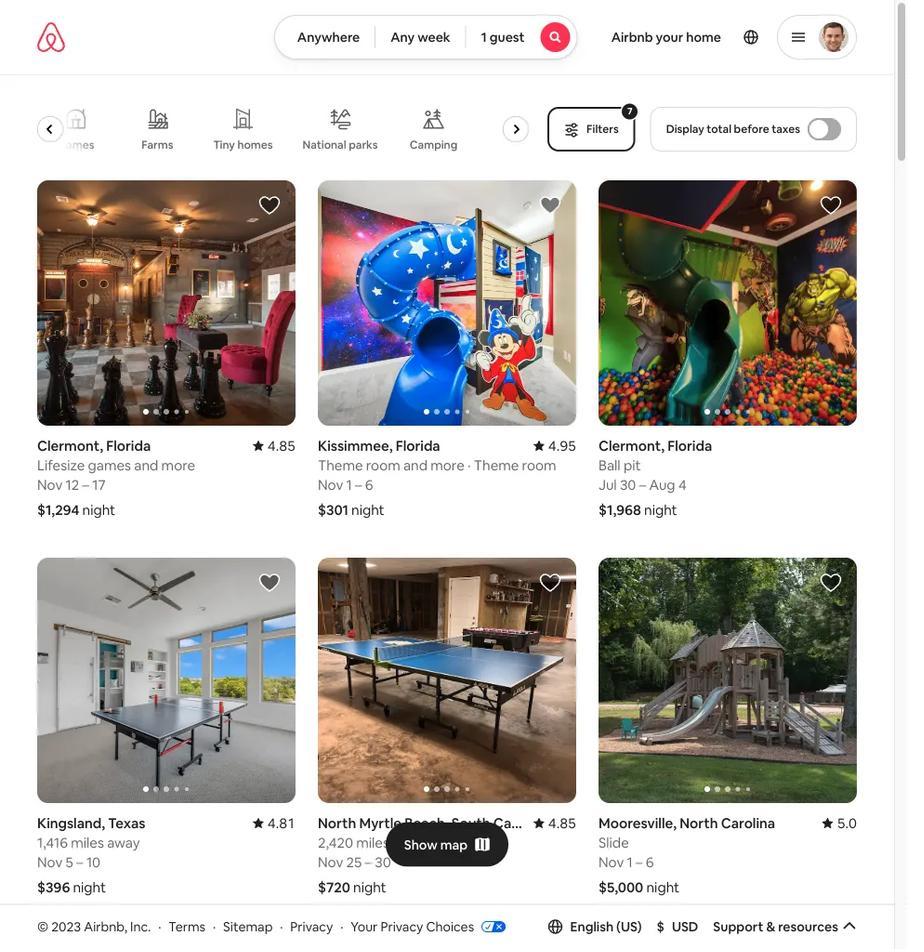 Task type: locate. For each thing, give the bounding box(es) containing it.
florida inside clermont, florida lifesize games and more · lifesize games
[[106, 437, 151, 455]]

1 vertical spatial 30
[[375, 853, 391, 871]]

display
[[666, 122, 704, 136]]

2 away from the left
[[393, 834, 425, 852]]

map
[[440, 836, 468, 853]]

30 right 25
[[375, 853, 391, 871]]

anywhere
[[297, 29, 360, 46]]

5.0
[[837, 814, 857, 832]]

nov inside kissimmee, florida theme room and more · theme room nov 1 – 6 $301 night
[[318, 476, 343, 494]]

nov down 2,420
[[318, 853, 343, 871]]

1 horizontal spatial 4.85
[[548, 814, 576, 832]]

group containing national parks
[[37, 93, 542, 165]]

0 horizontal spatial theme
[[318, 456, 363, 474]]

2 clermont, from the left
[[599, 437, 665, 455]]

room down kissimmee, at top left
[[366, 456, 400, 474]]

1 horizontal spatial clermont,
[[599, 437, 665, 455]]

add to wishlist: clermont, florida image
[[258, 194, 281, 217], [820, 194, 842, 217]]

anywhere button
[[274, 15, 376, 60]]

support & resources
[[713, 918, 839, 935]]

games right 12
[[97, 474, 140, 492]]

more inside kissimmee, florida theme room and more · theme room nov 1 – 6 $301 night
[[431, 456, 465, 474]]

miles up 25
[[356, 834, 389, 852]]

2 and from the left
[[404, 456, 428, 474]]

5.0 out of 5 average rating image
[[823, 814, 857, 832]]

away down texas
[[107, 834, 140, 852]]

night down 25
[[353, 878, 386, 896]]

1 horizontal spatial away
[[393, 834, 425, 852]]

florida for kissimmee, florida
[[396, 437, 440, 455]]

4.85 out of 5 average rating image
[[253, 437, 296, 455]]

30 inside clermont, florida ball pit jul 30 – aug 4 $1,968 night
[[620, 476, 636, 494]]

25
[[346, 853, 362, 871]]

any
[[391, 29, 415, 46]]

2 horizontal spatial 1
[[627, 853, 633, 871]]

away inside kingsland, texas 1,416 miles away nov 5 – 10 $396 night
[[107, 834, 140, 852]]

1
[[481, 29, 487, 46], [346, 476, 352, 494], [627, 853, 633, 871]]

–
[[82, 476, 89, 494], [355, 476, 362, 494], [639, 476, 646, 494], [76, 853, 83, 871], [365, 853, 372, 871], [636, 853, 643, 871]]

room down 4.95 out of 5 average rating image
[[522, 456, 557, 474]]

0 vertical spatial 1
[[481, 29, 487, 46]]

english
[[570, 918, 614, 935]]

your
[[656, 29, 684, 46]]

nov inside '2,420 miles away nov 25 – 30 $720 night'
[[318, 853, 343, 871]]

clermont,
[[37, 437, 103, 455], [599, 437, 665, 455]]

1 away from the left
[[107, 834, 140, 852]]

night inside nov 12 – 17 $1,294 night
[[82, 501, 115, 519]]

6 down kissimmee, at top left
[[365, 476, 373, 494]]

0 horizontal spatial more
[[161, 456, 195, 474]]

clermont, inside clermont, florida lifesize games and more · lifesize games
[[37, 437, 103, 455]]

and inside clermont, florida lifesize games and more · lifesize games
[[134, 456, 158, 474]]

night inside kingsland, texas 1,416 miles away nov 5 – 10 $396 night
[[73, 878, 106, 896]]

nov up $301
[[318, 476, 343, 494]]

1 clermont, from the left
[[37, 437, 103, 455]]

nov 12 – 17 $1,294 night
[[37, 476, 115, 519]]

group
[[37, 93, 542, 165], [37, 180, 296, 426], [318, 180, 576, 426], [599, 180, 857, 426], [37, 558, 296, 803], [318, 558, 576, 803], [599, 558, 857, 803], [37, 935, 296, 949], [318, 935, 576, 949], [599, 935, 857, 949]]

0 horizontal spatial privacy
[[290, 918, 333, 935]]

6 inside kissimmee, florida theme room and more · theme room nov 1 – 6 $301 night
[[365, 476, 373, 494]]

– down kissimmee, at top left
[[355, 476, 362, 494]]

1 inside button
[[481, 29, 487, 46]]

clermont, inside clermont, florida ball pit jul 30 – aug 4 $1,968 night
[[599, 437, 665, 455]]

1 horizontal spatial privacy
[[381, 918, 423, 935]]

miles
[[71, 834, 104, 852], [356, 834, 389, 852]]

privacy right the your
[[381, 918, 423, 935]]

nov inside mooresville, north carolina slide nov 1 – 6 $5,000 night
[[599, 853, 624, 871]]

0 horizontal spatial and
[[134, 456, 158, 474]]

0 horizontal spatial 4.85
[[268, 437, 296, 455]]

6
[[365, 476, 373, 494], [646, 853, 654, 871]]

parks
[[349, 137, 378, 152]]

2 florida from the left
[[396, 437, 440, 455]]

– inside kingsland, texas 1,416 miles away nov 5 – 10 $396 night
[[76, 853, 83, 871]]

week
[[418, 29, 451, 46]]

2 vertical spatial 1
[[627, 853, 633, 871]]

away inside '2,420 miles away nov 25 – 30 $720 night'
[[393, 834, 425, 852]]

4.85
[[268, 437, 296, 455], [548, 814, 576, 832]]

texas
[[108, 814, 145, 832]]

filters button
[[548, 107, 636, 152]]

1 vertical spatial 4.85
[[548, 814, 576, 832]]

your privacy choices
[[351, 918, 474, 935]]

0 horizontal spatial room
[[366, 456, 400, 474]]

nov left 5
[[37, 853, 63, 871]]

1 inside kissimmee, florida theme room and more · theme room nov 1 – 6 $301 night
[[346, 476, 352, 494]]

1 privacy from the left
[[290, 918, 333, 935]]

show
[[404, 836, 438, 853]]

2 horizontal spatial florida
[[668, 437, 712, 455]]

sitemap
[[223, 918, 273, 935]]

airbnb
[[611, 29, 653, 46]]

– inside clermont, florida ball pit jul 30 – aug 4 $1,968 night
[[639, 476, 646, 494]]

3 florida from the left
[[668, 437, 712, 455]]

$ usd
[[657, 918, 699, 935]]

1 and from the left
[[134, 456, 158, 474]]

play
[[505, 138, 527, 152]]

1 more from the left
[[161, 456, 195, 474]]

night right $301
[[351, 501, 385, 519]]

2 add to wishlist: clermont, florida image from the left
[[820, 194, 842, 217]]

more inside clermont, florida lifesize games and more · lifesize games
[[161, 456, 195, 474]]

terms link
[[169, 918, 206, 935]]

0 horizontal spatial miles
[[71, 834, 104, 852]]

$1,294
[[37, 501, 79, 519]]

1 horizontal spatial 6
[[646, 853, 654, 871]]

terms
[[169, 918, 206, 935]]

display total before taxes button
[[650, 107, 857, 152]]

0 horizontal spatial away
[[107, 834, 140, 852]]

florida inside kissimmee, florida theme room and more · theme room nov 1 – 6 $301 night
[[396, 437, 440, 455]]

1 guest
[[481, 29, 525, 46]]

theme
[[318, 456, 363, 474], [474, 456, 519, 474]]

games
[[88, 456, 131, 474], [97, 474, 140, 492]]

4.85 left mooresville,
[[548, 814, 576, 832]]

privacy
[[290, 918, 333, 935], [381, 918, 423, 935]]

clermont, up 12
[[37, 437, 103, 455]]

nov inside kingsland, texas 1,416 miles away nov 5 – 10 $396 night
[[37, 853, 63, 871]]

lifesize
[[37, 456, 85, 474], [47, 474, 94, 492]]

inc.
[[130, 918, 151, 935]]

night inside mooresville, north carolina slide nov 1 – 6 $5,000 night
[[647, 878, 680, 896]]

0 horizontal spatial 1
[[346, 476, 352, 494]]

and for games
[[134, 456, 158, 474]]

more
[[161, 456, 195, 474], [431, 456, 465, 474]]

&
[[766, 918, 776, 935]]

1 horizontal spatial miles
[[356, 834, 389, 852]]

1 horizontal spatial florida
[[396, 437, 440, 455]]

airbnb,
[[84, 918, 127, 935]]

– inside nov 12 – 17 $1,294 night
[[82, 476, 89, 494]]

30
[[620, 476, 636, 494], [375, 853, 391, 871]]

domes
[[58, 138, 95, 152]]

resources
[[778, 918, 839, 935]]

nov inside nov 12 – 17 $1,294 night
[[37, 476, 63, 494]]

– up $5,000
[[636, 853, 643, 871]]

florida up '4'
[[668, 437, 712, 455]]

1 add to wishlist: clermont, florida image from the left
[[258, 194, 281, 217]]

and inside kissimmee, florida theme room and more · theme room nov 1 – 6 $301 night
[[404, 456, 428, 474]]

florida
[[106, 437, 151, 455], [396, 437, 440, 455], [668, 437, 712, 455]]

0 horizontal spatial 30
[[375, 853, 391, 871]]

away left map
[[393, 834, 425, 852]]

pit
[[624, 456, 641, 474]]

4.85 left kissimmee, at top left
[[268, 437, 296, 455]]

camping
[[410, 138, 458, 152]]

– right 25
[[365, 853, 372, 871]]

1 horizontal spatial 1
[[481, 29, 487, 46]]

nov down the slide on the bottom right of page
[[599, 853, 624, 871]]

miles up the 10
[[71, 834, 104, 852]]

2 miles from the left
[[356, 834, 389, 852]]

1 florida from the left
[[106, 437, 151, 455]]

night down aug
[[644, 501, 677, 519]]

add to wishlist: north myrtle beach, south carolina image
[[539, 572, 562, 594]]

1 up $301
[[346, 476, 352, 494]]

– right 5
[[76, 853, 83, 871]]

1 down the slide on the bottom right of page
[[627, 853, 633, 871]]

national parks
[[303, 137, 378, 152]]

night down 17
[[82, 501, 115, 519]]

games up 17
[[88, 456, 131, 474]]

clermont, up pit
[[599, 437, 665, 455]]

1 left guest
[[481, 29, 487, 46]]

0 horizontal spatial 6
[[365, 476, 373, 494]]

night
[[82, 501, 115, 519], [351, 501, 385, 519], [644, 501, 677, 519], [73, 878, 106, 896], [353, 878, 386, 896], [647, 878, 680, 896]]

clermont, for ball
[[599, 437, 665, 455]]

and
[[134, 456, 158, 474], [404, 456, 428, 474]]

2023
[[51, 918, 81, 935]]

$720
[[318, 878, 350, 896]]

1 horizontal spatial room
[[522, 456, 557, 474]]

choices
[[426, 918, 474, 935]]

home
[[686, 29, 721, 46]]

homes
[[238, 138, 273, 152]]

1 theme from the left
[[318, 456, 363, 474]]

0 vertical spatial 30
[[620, 476, 636, 494]]

night down the 10
[[73, 878, 106, 896]]

$301
[[318, 501, 349, 519]]

florida up nov 12 – 17 $1,294 night
[[106, 437, 151, 455]]

17
[[92, 476, 106, 494]]

nov left 12
[[37, 476, 63, 494]]

– left 17
[[82, 476, 89, 494]]

support
[[713, 918, 764, 935]]

room
[[366, 456, 400, 474], [522, 456, 557, 474]]

florida inside clermont, florida ball pit jul 30 – aug 4 $1,968 night
[[668, 437, 712, 455]]

1 horizontal spatial 30
[[620, 476, 636, 494]]

2 more from the left
[[431, 456, 465, 474]]

1 horizontal spatial and
[[404, 456, 428, 474]]

6 down mooresville,
[[646, 853, 654, 871]]

1 horizontal spatial theme
[[474, 456, 519, 474]]

florida right kissimmee, at top left
[[396, 437, 440, 455]]

1 vertical spatial 6
[[646, 853, 654, 871]]

0 vertical spatial 6
[[365, 476, 373, 494]]

4.85 for 2,420 miles away nov 25 – 30 $720 night
[[548, 814, 576, 832]]

night up $
[[647, 878, 680, 896]]

– left aug
[[639, 476, 646, 494]]

4.85 for clermont, florida lifesize games and more · lifesize games
[[268, 437, 296, 455]]

night inside '2,420 miles away nov 25 – 30 $720 night'
[[353, 878, 386, 896]]

privacy link
[[290, 918, 333, 935]]

None search field
[[274, 15, 578, 60]]

1 vertical spatial 1
[[346, 476, 352, 494]]

english (us) button
[[548, 918, 642, 935]]

support & resources button
[[713, 918, 857, 935]]

0 vertical spatial 4.85
[[268, 437, 296, 455]]

6 inside mooresville, north carolina slide nov 1 – 6 $5,000 night
[[646, 853, 654, 871]]

0 horizontal spatial florida
[[106, 437, 151, 455]]

4.85 out of 5 average rating image
[[533, 814, 576, 832]]

tiny homes
[[214, 138, 273, 152]]

1 miles from the left
[[71, 834, 104, 852]]

30 down pit
[[620, 476, 636, 494]]

0 horizontal spatial add to wishlist: clermont, florida image
[[258, 194, 281, 217]]

1 horizontal spatial add to wishlist: clermont, florida image
[[820, 194, 842, 217]]

4.95 out of 5 average rating image
[[533, 437, 576, 455]]

© 2023 airbnb, inc. ·
[[37, 918, 161, 935]]

add to wishlist: clermont, florida image for jul 30 – aug 4
[[820, 194, 842, 217]]

0 horizontal spatial clermont,
[[37, 437, 103, 455]]

1,416
[[37, 834, 68, 852]]

·
[[468, 456, 471, 474], [40, 474, 43, 492], [158, 918, 161, 935], [213, 918, 216, 935], [280, 918, 283, 935], [340, 918, 343, 935]]

any week
[[391, 29, 451, 46]]

privacy down $720
[[290, 918, 333, 935]]

display total before taxes
[[666, 122, 800, 136]]

1 horizontal spatial more
[[431, 456, 465, 474]]



Task type: vqa. For each thing, say whether or not it's contained in the screenshot.
Total (Usd)
no



Task type: describe. For each thing, give the bounding box(es) containing it.
sitemap link
[[223, 918, 273, 935]]

4.95
[[548, 437, 576, 455]]

before
[[734, 122, 769, 136]]

miles inside kingsland, texas 1,416 miles away nov 5 – 10 $396 night
[[71, 834, 104, 852]]

and for room
[[404, 456, 428, 474]]

more for lifesize games and more
[[161, 456, 195, 474]]

profile element
[[600, 0, 857, 74]]

mooresville,
[[599, 814, 677, 832]]

2 room from the left
[[522, 456, 557, 474]]

slide
[[599, 834, 629, 852]]

2,420
[[318, 834, 353, 852]]

kingsland,
[[37, 814, 105, 832]]

add to wishlist: mooresville, north carolina image
[[820, 572, 842, 594]]

florida for clermont, florida
[[106, 437, 151, 455]]

any week button
[[375, 15, 466, 60]]

12
[[66, 476, 79, 494]]

kingsland, texas 1,416 miles away nov 5 – 10 $396 night
[[37, 814, 145, 896]]

national
[[303, 137, 347, 152]]

4.81 out of 5 average rating image
[[253, 814, 296, 832]]

terms · sitemap · privacy
[[169, 918, 333, 935]]

2 theme from the left
[[474, 456, 519, 474]]

ball
[[599, 456, 621, 474]]

show map button
[[386, 822, 509, 867]]

total
[[707, 122, 732, 136]]

$5,000
[[599, 878, 644, 896]]

show map
[[404, 836, 468, 853]]

– inside mooresville, north carolina slide nov 1 – 6 $5,000 night
[[636, 853, 643, 871]]

mooresville, north carolina slide nov 1 – 6 $5,000 night
[[599, 814, 776, 896]]

1 guest button
[[465, 15, 578, 60]]

airbnb your home link
[[600, 18, 733, 57]]

30 inside '2,420 miles away nov 25 – 30 $720 night'
[[375, 853, 391, 871]]

night inside clermont, florida ball pit jul 30 – aug 4 $1,968 night
[[644, 501, 677, 519]]

$396
[[37, 878, 70, 896]]

taxes
[[772, 122, 800, 136]]

lifesize up $1,294
[[47, 474, 94, 492]]

none search field containing anywhere
[[274, 15, 578, 60]]

(us)
[[616, 918, 642, 935]]

5
[[66, 853, 73, 871]]

– inside kissimmee, florida theme room and more · theme room nov 1 – 6 $301 night
[[355, 476, 362, 494]]

clermont, florida ball pit jul 30 – aug 4 $1,968 night
[[599, 437, 712, 519]]

10
[[86, 853, 101, 871]]

guest
[[490, 29, 525, 46]]

$
[[657, 918, 665, 935]]

$1,968
[[599, 501, 641, 519]]

1 inside mooresville, north carolina slide nov 1 – 6 $5,000 night
[[627, 853, 633, 871]]

more for theme room and more
[[431, 456, 465, 474]]

jul
[[599, 476, 617, 494]]

your
[[351, 918, 378, 935]]

tiny
[[214, 138, 236, 152]]

kissimmee,
[[318, 437, 393, 455]]

add to wishlist: clermont, florida image for nov 12 – 17
[[258, 194, 281, 217]]

· inside kissimmee, florida theme room and more · theme room nov 1 – 6 $301 night
[[468, 456, 471, 474]]

your privacy choices link
[[351, 918, 506, 936]]

usd
[[672, 918, 699, 935]]

– inside '2,420 miles away nov 25 – 30 $720 night'
[[365, 853, 372, 871]]

north
[[680, 814, 718, 832]]

clermont, for lifesize
[[37, 437, 103, 455]]

add to wishlist: kingsland, texas image
[[258, 572, 281, 594]]

lifesize up 12
[[37, 456, 85, 474]]

4.81
[[268, 814, 296, 832]]

filters
[[587, 122, 619, 136]]

add to wishlist: kissimmee, florida image
[[539, 194, 562, 217]]

1 room from the left
[[366, 456, 400, 474]]

farms
[[142, 138, 174, 152]]

english (us)
[[570, 918, 642, 935]]

miles inside '2,420 miles away nov 25 – 30 $720 night'
[[356, 834, 389, 852]]

4
[[679, 476, 687, 494]]

aug
[[649, 476, 676, 494]]

airbnb your home
[[611, 29, 721, 46]]

2 privacy from the left
[[381, 918, 423, 935]]

2,420 miles away nov 25 – 30 $720 night
[[318, 834, 425, 896]]

©
[[37, 918, 48, 935]]

night inside kissimmee, florida theme room and more · theme room nov 1 – 6 $301 night
[[351, 501, 385, 519]]

kissimmee, florida theme room and more · theme room nov 1 – 6 $301 night
[[318, 437, 557, 519]]

· inside clermont, florida lifesize games and more · lifesize games
[[40, 474, 43, 492]]

carolina
[[721, 814, 776, 832]]

clermont, florida lifesize games and more · lifesize games
[[37, 437, 195, 492]]



